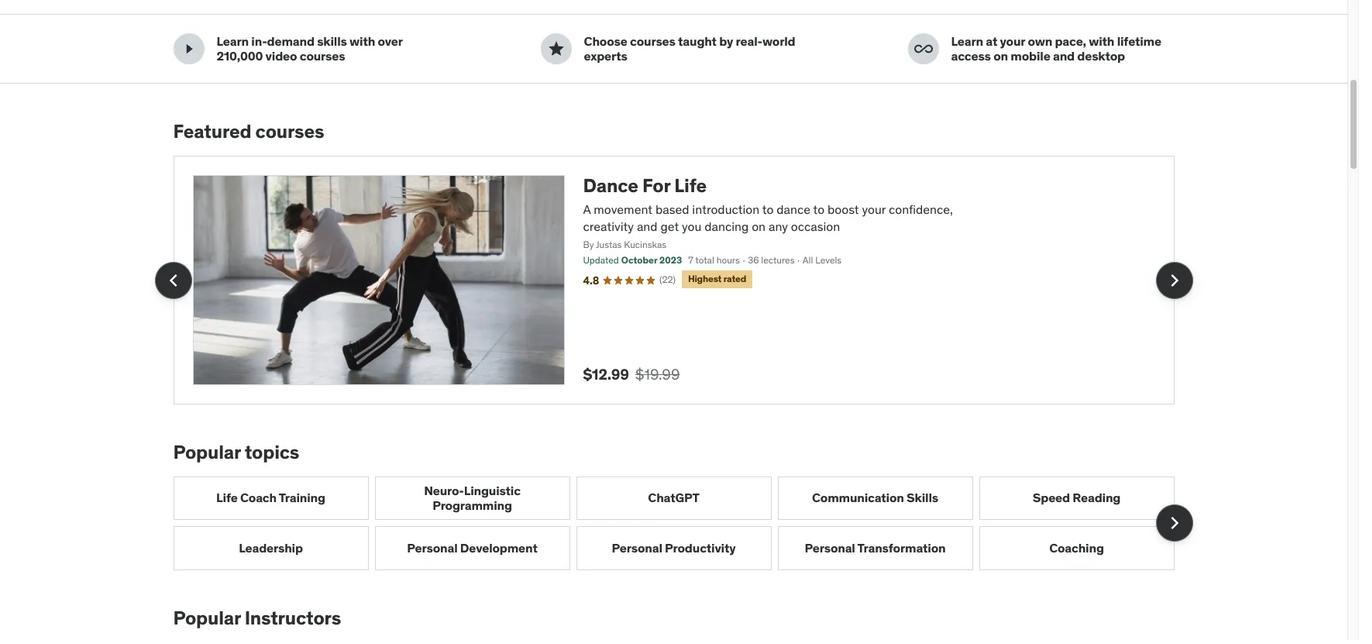 Task type: locate. For each thing, give the bounding box(es) containing it.
with left over
[[350, 33, 375, 49]]

introduction
[[693, 201, 760, 217]]

life up based
[[675, 174, 707, 198]]

medium image
[[547, 40, 566, 58], [914, 40, 933, 58]]

by
[[583, 239, 594, 250]]

skills
[[907, 490, 939, 506]]

dance for life a movement based introduction to dance to boost your confidence, creativity and get you dancing on any occasion by justas kucinskas
[[583, 174, 953, 250]]

2 with from the left
[[1089, 33, 1115, 49]]

2 horizontal spatial personal
[[805, 540, 856, 556]]

1 horizontal spatial to
[[814, 201, 825, 217]]

1 horizontal spatial and
[[1053, 48, 1075, 64]]

hours
[[717, 255, 740, 266]]

personal inside personal transformation link
[[805, 540, 856, 556]]

personal inside personal development link
[[407, 540, 458, 556]]

1 personal from the left
[[407, 540, 458, 556]]

1 horizontal spatial your
[[1001, 33, 1026, 49]]

carousel element
[[155, 156, 1193, 405], [173, 477, 1193, 570]]

$12.99
[[583, 365, 629, 384]]

1 vertical spatial popular
[[173, 606, 241, 630]]

1 horizontal spatial on
[[994, 48, 1009, 64]]

courses
[[630, 33, 676, 49], [300, 48, 345, 64], [255, 120, 324, 144]]

personal
[[407, 540, 458, 556], [612, 540, 663, 556], [805, 540, 856, 556]]

occasion
[[791, 219, 841, 234]]

4.8
[[583, 274, 599, 288]]

learn for learn in-demand skills with over 210,000 video courses
[[217, 33, 249, 49]]

personal transformation link
[[778, 526, 973, 570]]

chatgpt
[[648, 490, 700, 506]]

movement
[[594, 201, 653, 217]]

updated
[[583, 255, 619, 266]]

0 vertical spatial next image
[[1162, 268, 1187, 293]]

3 personal from the left
[[805, 540, 856, 556]]

with right pace,
[[1089, 33, 1115, 49]]

0 horizontal spatial on
[[752, 219, 766, 234]]

your
[[1001, 33, 1026, 49], [862, 201, 886, 217]]

to up occasion
[[814, 201, 825, 217]]

0 vertical spatial carousel element
[[155, 156, 1193, 405]]

2 medium image from the left
[[914, 40, 933, 58]]

reading
[[1073, 490, 1121, 506]]

creativity
[[583, 219, 634, 234]]

0 vertical spatial and
[[1053, 48, 1075, 64]]

featured
[[173, 120, 252, 144]]

courses down video
[[255, 120, 324, 144]]

0 horizontal spatial to
[[763, 201, 774, 217]]

2 next image from the top
[[1162, 511, 1187, 536]]

1 popular from the top
[[173, 440, 241, 464]]

2 popular from the top
[[173, 606, 241, 630]]

access
[[952, 48, 991, 64]]

popular instructors
[[173, 606, 341, 630]]

by
[[720, 33, 734, 49]]

learn left at
[[952, 33, 984, 49]]

1 horizontal spatial medium image
[[914, 40, 933, 58]]

a
[[583, 201, 591, 217]]

2 learn from the left
[[952, 33, 984, 49]]

personal for personal development
[[407, 540, 458, 556]]

your right boost
[[862, 201, 886, 217]]

featured courses
[[173, 120, 324, 144]]

desktop
[[1078, 48, 1126, 64]]

and right own
[[1053, 48, 1075, 64]]

and
[[1053, 48, 1075, 64], [637, 219, 658, 234]]

personal down 'chatgpt' link on the bottom
[[612, 540, 663, 556]]

1 horizontal spatial with
[[1089, 33, 1115, 49]]

life left coach
[[216, 490, 238, 506]]

communication
[[812, 490, 904, 506]]

courses right video
[[300, 48, 345, 64]]

life
[[675, 174, 707, 198], [216, 490, 238, 506]]

1 medium image from the left
[[547, 40, 566, 58]]

carousel element containing neuro-linguistic programming
[[173, 477, 1193, 570]]

courses inside learn in-demand skills with over 210,000 video courses
[[300, 48, 345, 64]]

lectures
[[762, 255, 795, 266]]

updated october 2023
[[583, 255, 682, 266]]

world
[[763, 33, 796, 49]]

all levels
[[803, 255, 842, 266]]

0 vertical spatial your
[[1001, 33, 1026, 49]]

0 vertical spatial life
[[675, 174, 707, 198]]

neuro-linguistic programming
[[424, 483, 521, 513]]

development
[[460, 540, 538, 556]]

taught
[[678, 33, 717, 49]]

with
[[350, 33, 375, 49], [1089, 33, 1115, 49]]

popular for popular topics
[[173, 440, 241, 464]]

learn at your own pace, with lifetime access on mobile and desktop
[[952, 33, 1162, 64]]

and up kucinskas
[[637, 219, 658, 234]]

1 vertical spatial life
[[216, 490, 238, 506]]

courses left taught
[[630, 33, 676, 49]]

highest rated
[[688, 273, 747, 285]]

learn
[[217, 33, 249, 49], [952, 33, 984, 49]]

0 vertical spatial popular
[[173, 440, 241, 464]]

learn inside learn in-demand skills with over 210,000 video courses
[[217, 33, 249, 49]]

on left "mobile"
[[994, 48, 1009, 64]]

medium image left access
[[914, 40, 933, 58]]

0 horizontal spatial personal
[[407, 540, 458, 556]]

1 horizontal spatial learn
[[952, 33, 984, 49]]

next image
[[1162, 268, 1187, 293], [1162, 511, 1187, 536]]

life coach training
[[216, 490, 326, 506]]

0 horizontal spatial learn
[[217, 33, 249, 49]]

training
[[279, 490, 326, 506]]

0 horizontal spatial medium image
[[547, 40, 566, 58]]

personal inside "personal productivity" link
[[612, 540, 663, 556]]

1 horizontal spatial personal
[[612, 540, 663, 556]]

popular
[[173, 440, 241, 464], [173, 606, 241, 630]]

2 to from the left
[[814, 201, 825, 217]]

medium image left experts
[[547, 40, 566, 58]]

courses for choose courses taught by real-world experts
[[630, 33, 676, 49]]

coaching
[[1050, 540, 1105, 556]]

communication skills link
[[778, 477, 973, 520]]

popular for popular instructors
[[173, 606, 241, 630]]

instructors
[[245, 606, 341, 630]]

previous image
[[161, 268, 186, 293]]

personal down the communication
[[805, 540, 856, 556]]

1 vertical spatial and
[[637, 219, 658, 234]]

all
[[803, 255, 813, 266]]

1 horizontal spatial life
[[675, 174, 707, 198]]

learn left in-
[[217, 33, 249, 49]]

get
[[661, 219, 679, 234]]

0 horizontal spatial and
[[637, 219, 658, 234]]

personal for personal productivity
[[612, 540, 663, 556]]

1 learn from the left
[[217, 33, 249, 49]]

your inside dance for life a movement based introduction to dance to boost your confidence, creativity and get you dancing on any occasion by justas kucinskas
[[862, 201, 886, 217]]

learn inside the learn at your own pace, with lifetime access on mobile and desktop
[[952, 33, 984, 49]]

36 lectures
[[748, 255, 795, 266]]

0 horizontal spatial with
[[350, 33, 375, 49]]

and inside the learn at your own pace, with lifetime access on mobile and desktop
[[1053, 48, 1075, 64]]

1 with from the left
[[350, 33, 375, 49]]

2023
[[660, 255, 682, 266]]

chatgpt link
[[576, 477, 772, 520]]

personal down programming
[[407, 540, 458, 556]]

carousel element containing dance for life
[[155, 156, 1193, 405]]

real-
[[736, 33, 763, 49]]

0 horizontal spatial your
[[862, 201, 886, 217]]

on left the any
[[752, 219, 766, 234]]

courses inside choose courses taught by real-world experts
[[630, 33, 676, 49]]

with inside the learn at your own pace, with lifetime access on mobile and desktop
[[1089, 33, 1115, 49]]

on
[[994, 48, 1009, 64], [752, 219, 766, 234]]

1 vertical spatial on
[[752, 219, 766, 234]]

1 vertical spatial next image
[[1162, 511, 1187, 536]]

justas
[[596, 239, 622, 250]]

36
[[748, 255, 759, 266]]

0 vertical spatial on
[[994, 48, 1009, 64]]

1 vertical spatial carousel element
[[173, 477, 1193, 570]]

1 vertical spatial your
[[862, 201, 886, 217]]

leadership link
[[173, 526, 369, 570]]

kucinskas
[[624, 239, 667, 250]]

communication skills
[[812, 490, 939, 506]]

over
[[378, 33, 403, 49]]

0 horizontal spatial life
[[216, 490, 238, 506]]

in-
[[251, 33, 267, 49]]

for
[[643, 174, 671, 198]]

2 personal from the left
[[612, 540, 663, 556]]

speed
[[1033, 490, 1071, 506]]

total
[[696, 255, 715, 266]]

your right at
[[1001, 33, 1026, 49]]

choose
[[584, 33, 628, 49]]

to up the any
[[763, 201, 774, 217]]



Task type: vqa. For each thing, say whether or not it's contained in the screenshot.
"Communication Skills" link
yes



Task type: describe. For each thing, give the bounding box(es) containing it.
$12.99 $19.99
[[583, 365, 680, 384]]

any
[[769, 219, 788, 234]]

personal development link
[[375, 526, 570, 570]]

video
[[266, 48, 297, 64]]

(22)
[[660, 274, 676, 285]]

coaching link
[[980, 526, 1175, 570]]

mobile
[[1011, 48, 1051, 64]]

highest
[[688, 273, 722, 285]]

medium image for learn
[[914, 40, 933, 58]]

at
[[986, 33, 998, 49]]

1 next image from the top
[[1162, 268, 1187, 293]]

medium image
[[179, 40, 198, 58]]

confidence,
[[889, 201, 953, 217]]

popular topics
[[173, 440, 299, 464]]

personal for personal transformation
[[805, 540, 856, 556]]

neuro-
[[424, 483, 464, 498]]

you
[[682, 219, 702, 234]]

productivity
[[665, 540, 736, 556]]

speed reading link
[[980, 477, 1175, 520]]

demand
[[267, 33, 315, 49]]

boost
[[828, 201, 859, 217]]

personal productivity
[[612, 540, 736, 556]]

skills
[[317, 33, 347, 49]]

dance
[[583, 174, 639, 198]]

own
[[1028, 33, 1053, 49]]

coach
[[240, 490, 277, 506]]

levels
[[816, 255, 842, 266]]

programming
[[433, 498, 512, 513]]

dance
[[777, 201, 811, 217]]

7
[[689, 255, 694, 266]]

learn for learn at your own pace, with lifetime access on mobile and desktop
[[952, 33, 984, 49]]

learn in-demand skills with over 210,000 video courses
[[217, 33, 403, 64]]

topics
[[245, 440, 299, 464]]

personal development
[[407, 540, 538, 556]]

based
[[656, 201, 690, 217]]

life coach training link
[[173, 477, 369, 520]]

life inside dance for life a movement based introduction to dance to boost your confidence, creativity and get you dancing on any occasion by justas kucinskas
[[675, 174, 707, 198]]

on inside the learn at your own pace, with lifetime access on mobile and desktop
[[994, 48, 1009, 64]]

october
[[621, 255, 658, 266]]

speed reading
[[1033, 490, 1121, 506]]

medium image for choose
[[547, 40, 566, 58]]

pace,
[[1055, 33, 1087, 49]]

7 total hours
[[689, 255, 740, 266]]

linguistic
[[464, 483, 521, 498]]

210,000
[[217, 48, 263, 64]]

$19.99
[[636, 365, 680, 384]]

carousel element for featured courses
[[155, 156, 1193, 405]]

with inside learn in-demand skills with over 210,000 video courses
[[350, 33, 375, 49]]

dancing
[[705, 219, 749, 234]]

and inside dance for life a movement based introduction to dance to boost your confidence, creativity and get you dancing on any occasion by justas kucinskas
[[637, 219, 658, 234]]

1 to from the left
[[763, 201, 774, 217]]

neuro-linguistic programming link
[[375, 477, 570, 520]]

transformation
[[858, 540, 946, 556]]

leadership
[[239, 540, 303, 556]]

personal productivity link
[[576, 526, 772, 570]]

personal transformation
[[805, 540, 946, 556]]

experts
[[584, 48, 628, 64]]

on inside dance for life a movement based introduction to dance to boost your confidence, creativity and get you dancing on any occasion by justas kucinskas
[[752, 219, 766, 234]]

courses for featured courses
[[255, 120, 324, 144]]

rated
[[724, 273, 747, 285]]

choose courses taught by real-world experts
[[584, 33, 796, 64]]

lifetime
[[1118, 33, 1162, 49]]

your inside the learn at your own pace, with lifetime access on mobile and desktop
[[1001, 33, 1026, 49]]

carousel element for popular topics
[[173, 477, 1193, 570]]



